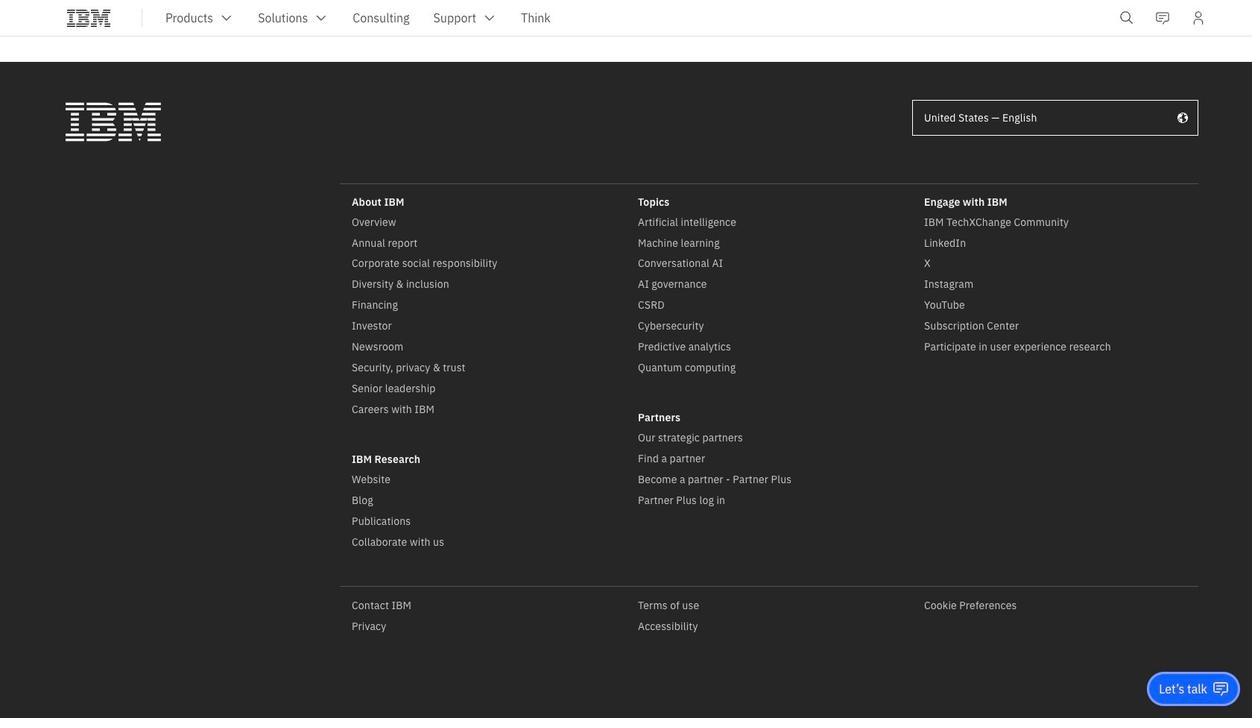 Task type: describe. For each thing, give the bounding box(es) containing it.
let's talk element
[[1160, 681, 1208, 697]]

contact us region
[[1148, 672, 1241, 706]]



